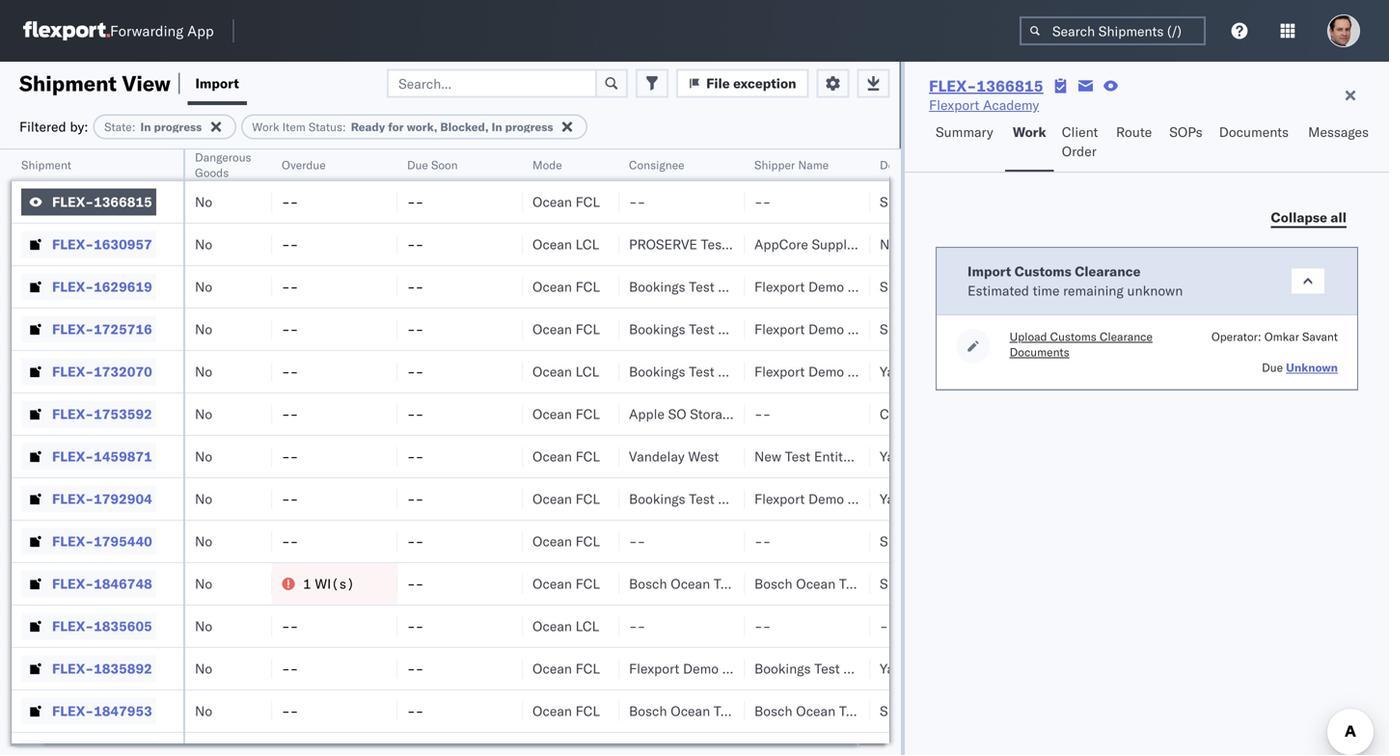 Task type: vqa. For each thing, say whether or not it's contained in the screenshot.
first the "Yantian"
yes



Task type: locate. For each thing, give the bounding box(es) containing it.
2 resize handle column header from the left
[[249, 150, 272, 755]]

flex- for the flex-1753592 button
[[52, 406, 94, 423]]

supply
[[812, 236, 854, 253]]

1 vertical spatial shipment
[[21, 158, 71, 172]]

8 ocean fcl from the top
[[533, 576, 600, 592]]

status
[[309, 120, 343, 134]]

new test entity 2
[[755, 448, 862, 465]]

flex- inside flex-1835605 button
[[52, 618, 94, 635]]

ocean for 1732070
[[533, 363, 572, 380]]

2 yantian from the top
[[880, 448, 926, 465]]

yantian for flex-1732070
[[880, 363, 926, 380]]

2 vertical spatial lcl
[[576, 618, 599, 635]]

0 vertical spatial lcl
[[576, 236, 599, 253]]

2 ocean lcl from the top
[[533, 363, 599, 380]]

flex- down the "flex-1732070" button
[[52, 406, 94, 423]]

goods
[[195, 165, 229, 180]]

flex- down the flex-1366815 button
[[52, 236, 94, 253]]

flex- inside flex-1630957 button
[[52, 236, 94, 253]]

flex- inside flex-1846748 button
[[52, 576, 94, 592]]

flex-1366815 inside button
[[52, 193, 152, 210]]

ocean fcl for flex-1795440
[[533, 533, 600, 550]]

flex- down shipment button on the left top of page
[[52, 193, 94, 210]]

3 resize handle column header from the left
[[374, 150, 398, 755]]

3 ocean fcl from the top
[[533, 321, 600, 338]]

0 horizontal spatial progress
[[154, 120, 202, 134]]

shanghai, for flex-1725716
[[880, 321, 941, 338]]

summary
[[936, 124, 993, 140]]

flex- down flex-1725716 button at the top of the page
[[52, 363, 94, 380]]

10 no from the top
[[195, 576, 212, 592]]

shanghai, china for flex-1725716
[[880, 321, 981, 338]]

due down operator: omkar savant
[[1262, 360, 1283, 375]]

0 vertical spatial clearance
[[1075, 263, 1141, 280]]

customs inside import customs clearance estimated time remaining unknown
[[1015, 263, 1072, 280]]

yantian for flex-1792904
[[880, 491, 926, 508]]

shipper name button
[[745, 153, 851, 173]]

flex- for flex-1725716 button at the top of the page
[[52, 321, 94, 338]]

11 no from the top
[[195, 618, 212, 635]]

2 no from the top
[[195, 236, 212, 253]]

1 vertical spatial flex-1366815
[[52, 193, 152, 210]]

5 shanghai, china from the top
[[880, 703, 981, 720]]

3 shanghai, from the top
[[880, 321, 941, 338]]

1 ocean lcl from the top
[[533, 236, 599, 253]]

1 : from the left
[[132, 120, 136, 134]]

no for flex-1847953
[[195, 703, 212, 720]]

6 ocean fcl from the top
[[533, 491, 600, 508]]

messages button
[[1301, 115, 1379, 172]]

dangerous
[[195, 150, 251, 165]]

2 progress from the left
[[505, 120, 553, 134]]

1 fcl from the top
[[576, 193, 600, 210]]

0 vertical spatial ocean lcl
[[533, 236, 599, 253]]

flex- for the flex-1366815 button
[[52, 193, 94, 210]]

(do
[[740, 406, 768, 423]]

1 horizontal spatial due
[[1262, 360, 1283, 375]]

1 horizontal spatial in
[[492, 120, 502, 134]]

7 no from the top
[[195, 448, 212, 465]]

2 : from the left
[[343, 120, 346, 134]]

consignee for flex-1792904
[[718, 491, 783, 508]]

bookings for flex-1792904
[[629, 491, 686, 508]]

ocean for 1846748
[[533, 576, 572, 592]]

work left item
[[252, 120, 279, 134]]

flexport. image
[[23, 21, 110, 41]]

shanghai, for flex-1629619
[[880, 278, 941, 295]]

documents right sops
[[1219, 124, 1289, 140]]

work
[[252, 120, 279, 134], [1013, 124, 1047, 140]]

flex-1459871 button
[[21, 443, 156, 470]]

fcl for flex-1725716
[[576, 321, 600, 338]]

3 ocean lcl from the top
[[533, 618, 599, 635]]

0 vertical spatial 1366815
[[977, 76, 1044, 96]]

flexport demo shipper co. for 1629619
[[755, 278, 918, 295]]

8 fcl from the top
[[576, 576, 600, 592]]

flex- down flex-1792904 button
[[52, 533, 94, 550]]

1732070
[[94, 363, 152, 380]]

Search... text field
[[387, 69, 597, 98]]

5 no from the top
[[195, 363, 212, 380]]

no for flex-1792904
[[195, 491, 212, 508]]

1 vertical spatial 1366815
[[94, 193, 152, 210]]

flex-1366815 down shipment button on the left top of page
[[52, 193, 152, 210]]

1459871
[[94, 448, 152, 465]]

shanghai, for flex-1366815
[[880, 193, 941, 210]]

0 vertical spatial customs
[[1015, 263, 1072, 280]]

flex- for flex-1795440 button at the left
[[52, 533, 94, 550]]

4 shanghai, china from the top
[[880, 533, 981, 550]]

no for flex-1629619
[[195, 278, 212, 295]]

china for flex-1629619
[[945, 278, 981, 295]]

1 ocean fcl from the top
[[533, 193, 600, 210]]

1 vertical spatial due
[[1262, 360, 1283, 375]]

shipment view
[[19, 70, 171, 96]]

consignee
[[629, 158, 685, 172], [718, 278, 783, 295], [718, 321, 783, 338], [718, 363, 783, 380], [718, 491, 783, 508], [844, 660, 908, 677]]

customs right upload
[[1050, 330, 1097, 344]]

13 no from the top
[[195, 703, 212, 720]]

5 resize handle column header from the left
[[596, 150, 619, 755]]

ocean for 1835605
[[533, 618, 572, 635]]

route button
[[1109, 115, 1162, 172]]

documents button
[[1212, 115, 1301, 172]]

china for flex-1847953
[[945, 703, 981, 720]]

5 shanghai, from the top
[[880, 703, 941, 720]]

no for flex-1835605
[[195, 618, 212, 635]]

flexport for 1732070
[[755, 363, 805, 380]]

work item status : ready for work, blocked, in progress
[[252, 120, 553, 134]]

bookings test consignee for flex-1725716
[[629, 321, 783, 338]]

0 horizontal spatial work
[[252, 120, 279, 134]]

flex- down flex-1835892 button
[[52, 703, 94, 720]]

clearance down "unknown"
[[1100, 330, 1153, 344]]

flexport for 1629619
[[755, 278, 805, 295]]

flexport for 1725716
[[755, 321, 805, 338]]

shipment up by:
[[19, 70, 117, 96]]

ocean
[[533, 193, 572, 210], [533, 236, 572, 253], [533, 278, 572, 295], [533, 321, 572, 338], [533, 363, 572, 380], [533, 406, 572, 423], [533, 448, 572, 465], [533, 491, 572, 508], [533, 533, 572, 550], [533, 576, 572, 592], [671, 576, 710, 592], [796, 576, 836, 592], [533, 618, 572, 635], [533, 660, 572, 677], [533, 703, 572, 720], [671, 703, 710, 720], [796, 703, 836, 720]]

1366815 up academy
[[977, 76, 1044, 96]]

co. for 1792904
[[899, 491, 918, 508]]

flex-1366815 button
[[21, 189, 156, 216]]

flex- down flex-1846748 button
[[52, 618, 94, 635]]

2 fcl from the top
[[576, 278, 600, 295]]

flex-1835892 button
[[21, 656, 156, 683]]

fcl for flex-1366815
[[576, 193, 600, 210]]

demo for 1732070
[[809, 363, 844, 380]]

4 shanghai, from the top
[[880, 533, 941, 550]]

1 resize handle column header from the left
[[160, 150, 183, 755]]

1 yantian from the top
[[880, 363, 926, 380]]

consignee for flex-1629619
[[718, 278, 783, 295]]

0 horizontal spatial :
[[132, 120, 136, 134]]

route
[[1116, 124, 1152, 140]]

4 yantian from the top
[[880, 660, 926, 677]]

clearance
[[1075, 263, 1141, 280], [1100, 330, 1153, 344]]

vandelay west
[[629, 448, 719, 465]]

flex-1725716
[[52, 321, 152, 338]]

1 horizontal spatial flex-1366815
[[929, 76, 1044, 96]]

: down the view
[[132, 120, 136, 134]]

flex-1846748
[[52, 576, 152, 592]]

0 horizontal spatial in
[[140, 120, 151, 134]]

yantian for flex-1835892
[[880, 660, 926, 677]]

0 vertical spatial shipment
[[19, 70, 117, 96]]

demo for 1629619
[[809, 278, 844, 295]]

fcl for flex-1795440
[[576, 533, 600, 550]]

flexport demo shipper co.
[[755, 278, 918, 295], [755, 321, 918, 338], [755, 363, 918, 380], [755, 491, 918, 508], [629, 660, 792, 677]]

2 shanghai, china from the top
[[880, 278, 981, 295]]

in right state
[[140, 120, 151, 134]]

0 vertical spatial due
[[407, 158, 428, 172]]

import down app
[[195, 75, 239, 92]]

0 horizontal spatial flex-1366815
[[52, 193, 152, 210]]

sops button
[[1162, 115, 1212, 172]]

1 vertical spatial ocean lcl
[[533, 363, 599, 380]]

bookings
[[629, 278, 686, 295], [629, 321, 686, 338], [629, 363, 686, 380], [629, 491, 686, 508], [755, 660, 811, 677]]

1 horizontal spatial work
[[1013, 124, 1047, 140]]

12 no from the top
[[195, 660, 212, 677]]

5 fcl from the top
[[576, 448, 600, 465]]

not
[[772, 406, 799, 423]]

7 fcl from the top
[[576, 533, 600, 550]]

filtered
[[19, 118, 66, 135]]

due left soon
[[407, 158, 428, 172]]

flex-1366815 up flexport academy
[[929, 76, 1044, 96]]

4 no from the top
[[195, 321, 212, 338]]

flex- for flex-1630957 button at the top of page
[[52, 236, 94, 253]]

clearance inside import customs clearance estimated time remaining unknown
[[1075, 263, 1141, 280]]

due unknown
[[1262, 360, 1338, 375]]

progress down the view
[[154, 120, 202, 134]]

use)
[[802, 406, 837, 423]]

0 horizontal spatial 1366815
[[94, 193, 152, 210]]

flex- for the flex-1629619 button
[[52, 278, 94, 295]]

progress up 'mode'
[[505, 120, 553, 134]]

due for due soon
[[407, 158, 428, 172]]

ocean for 1366815
[[533, 193, 572, 210]]

10 ocean fcl from the top
[[533, 703, 600, 720]]

demo for 1792904
[[809, 491, 844, 508]]

flex- inside flex-1847953 'button'
[[52, 703, 94, 720]]

shipper for flex-1792904
[[848, 491, 895, 508]]

: left ready
[[343, 120, 346, 134]]

1630957
[[94, 236, 152, 253]]

shipment button
[[12, 153, 164, 173]]

10 fcl from the top
[[576, 703, 600, 720]]

4 ocean fcl from the top
[[533, 406, 600, 423]]

flex- down the flex-1629619 button
[[52, 321, 94, 338]]

2 vertical spatial ocean lcl
[[533, 618, 599, 635]]

1 vertical spatial customs
[[1050, 330, 1097, 344]]

flex- inside flex-1725716 button
[[52, 321, 94, 338]]

no for flex-1630957
[[195, 236, 212, 253]]

flex- for flex-1835892 button
[[52, 660, 94, 677]]

3 lcl from the top
[[576, 618, 599, 635]]

2 lcl from the top
[[576, 363, 599, 380]]

flex- inside flex-1835892 button
[[52, 660, 94, 677]]

flex-1792904 button
[[21, 486, 156, 513]]

0 horizontal spatial documents
[[1010, 345, 1070, 359]]

bookings test consignee
[[629, 278, 783, 295], [629, 321, 783, 338], [629, 363, 783, 380], [629, 491, 783, 508], [755, 660, 908, 677]]

customs up time
[[1015, 263, 1072, 280]]

1 horizontal spatial progress
[[505, 120, 553, 134]]

shanghai, china for flex-1795440
[[880, 533, 981, 550]]

shipper for flex-1732070
[[848, 363, 895, 380]]

1 vertical spatial documents
[[1010, 345, 1070, 359]]

1 horizontal spatial import
[[968, 263, 1011, 280]]

ocean fcl for flex-1753592
[[533, 406, 600, 423]]

fcl
[[576, 193, 600, 210], [576, 278, 600, 295], [576, 321, 600, 338], [576, 406, 600, 423], [576, 448, 600, 465], [576, 491, 600, 508], [576, 533, 600, 550], [576, 576, 600, 592], [576, 660, 600, 677], [576, 703, 600, 720]]

consignee button
[[619, 153, 726, 173]]

lcl
[[576, 236, 599, 253], [576, 363, 599, 380], [576, 618, 599, 635]]

in right 'blocked,'
[[492, 120, 502, 134]]

storage
[[690, 406, 737, 423]]

ocean lcl for --
[[533, 618, 599, 635]]

2 ocean fcl from the top
[[533, 278, 600, 295]]

client
[[1062, 124, 1098, 140]]

forwarding app link
[[23, 21, 214, 41]]

flexport demo shipper co. for 1792904
[[755, 491, 918, 508]]

1 lcl from the top
[[576, 236, 599, 253]]

1 shanghai, from the top
[[880, 193, 941, 210]]

1 vertical spatial clearance
[[1100, 330, 1153, 344]]

documents down upload
[[1010, 345, 1070, 359]]

8 no from the top
[[195, 491, 212, 508]]

1366815 up '1630957'
[[94, 193, 152, 210]]

0 vertical spatial import
[[195, 75, 239, 92]]

flex- inside button
[[52, 193, 94, 210]]

1 no from the top
[[195, 193, 212, 210]]

bookings test consignee for flex-1732070
[[629, 363, 783, 380]]

9 no from the top
[[195, 533, 212, 550]]

flex-1753592 button
[[21, 401, 156, 428]]

no for flex-1835892
[[195, 660, 212, 677]]

0 horizontal spatial due
[[407, 158, 428, 172]]

fcl for flex-1847953
[[576, 703, 600, 720]]

6 resize handle column header from the left
[[722, 150, 745, 755]]

customs inside upload customs clearance documents
[[1050, 330, 1097, 344]]

client order button
[[1054, 115, 1109, 172]]

work inside work "button"
[[1013, 124, 1047, 140]]

7 resize handle column header from the left
[[847, 150, 870, 755]]

clearance inside upload customs clearance documents
[[1100, 330, 1153, 344]]

3 no from the top
[[195, 278, 212, 295]]

9 fcl from the top
[[576, 660, 600, 677]]

7 ocean fcl from the top
[[533, 533, 600, 550]]

:
[[132, 120, 136, 134], [343, 120, 346, 134]]

9 ocean fcl from the top
[[533, 660, 600, 677]]

flex- inside the "flex-1732070" button
[[52, 363, 94, 380]]

clearance up remaining
[[1075, 263, 1141, 280]]

shipper for flex-1629619
[[848, 278, 895, 295]]

apple
[[629, 406, 665, 423]]

time
[[1033, 282, 1060, 299]]

ocean lcl
[[533, 236, 599, 253], [533, 363, 599, 380], [533, 618, 599, 635]]

1 vertical spatial lcl
[[576, 363, 599, 380]]

5 ocean fcl from the top
[[533, 448, 600, 465]]

messages
[[1308, 124, 1369, 140]]

ocean fcl for flex-1835892
[[533, 660, 600, 677]]

3 shanghai, china from the top
[[880, 321, 981, 338]]

flex-1732070 button
[[21, 358, 156, 385]]

co.
[[899, 278, 918, 295], [899, 321, 918, 338], [899, 363, 918, 380], [899, 491, 918, 508], [773, 660, 792, 677]]

flex- down flex-1795440 button at the left
[[52, 576, 94, 592]]

operator:
[[1212, 330, 1262, 344]]

1725716
[[94, 321, 152, 338]]

import inside import customs clearance estimated time remaining unknown
[[968, 263, 1011, 280]]

flex- for flex-1835605 button
[[52, 618, 94, 635]]

flex- inside button
[[52, 448, 94, 465]]

Search Shipments (/) text field
[[1020, 16, 1206, 45]]

consignee inside button
[[629, 158, 685, 172]]

upload customs clearance documents
[[1010, 330, 1153, 359]]

resize handle column header for consignee button
[[722, 150, 745, 755]]

upload
[[1010, 330, 1047, 344]]

work down academy
[[1013, 124, 1047, 140]]

bosch
[[629, 576, 667, 592], [755, 576, 793, 592], [629, 703, 667, 720], [755, 703, 793, 720]]

shipment for shipment view
[[19, 70, 117, 96]]

fcl for flex-1835892
[[576, 660, 600, 677]]

import inside button
[[195, 75, 239, 92]]

documents
[[1219, 124, 1289, 140], [1010, 345, 1070, 359]]

3 fcl from the top
[[576, 321, 600, 338]]

bookings test consignee for flex-1792904
[[629, 491, 783, 508]]

3 yantian from the top
[[880, 491, 926, 508]]

1 horizontal spatial :
[[343, 120, 346, 134]]

import for import
[[195, 75, 239, 92]]

0 vertical spatial flex-1366815
[[929, 76, 1044, 96]]

sheva,
[[922, 236, 963, 253]]

1 horizontal spatial documents
[[1219, 124, 1289, 140]]

2 shanghai, from the top
[[880, 278, 941, 295]]

2 in from the left
[[492, 120, 502, 134]]

flex- down the flex-1459871 button on the bottom left
[[52, 491, 94, 508]]

4 fcl from the top
[[576, 406, 600, 423]]

resize handle column header
[[160, 150, 183, 755], [249, 150, 272, 755], [374, 150, 398, 755], [500, 150, 523, 755], [596, 150, 619, 755], [722, 150, 745, 755], [847, 150, 870, 755]]

-
[[282, 193, 290, 210], [290, 193, 298, 210], [407, 193, 416, 210], [416, 193, 424, 210], [629, 193, 637, 210], [637, 193, 646, 210], [755, 193, 763, 210], [763, 193, 771, 210], [282, 236, 290, 253], [290, 236, 298, 253], [407, 236, 416, 253], [416, 236, 424, 253], [282, 278, 290, 295], [290, 278, 298, 295], [407, 278, 416, 295], [416, 278, 424, 295], [282, 321, 290, 338], [290, 321, 298, 338], [407, 321, 416, 338], [416, 321, 424, 338], [282, 363, 290, 380], [290, 363, 298, 380], [407, 363, 416, 380], [416, 363, 424, 380], [282, 406, 290, 423], [290, 406, 298, 423], [407, 406, 416, 423], [416, 406, 424, 423], [755, 406, 763, 423], [763, 406, 771, 423], [282, 448, 290, 465], [290, 448, 298, 465], [407, 448, 416, 465], [416, 448, 424, 465], [282, 491, 290, 508], [290, 491, 298, 508], [407, 491, 416, 508], [416, 491, 424, 508], [282, 533, 290, 550], [290, 533, 298, 550], [407, 533, 416, 550], [416, 533, 424, 550], [629, 533, 637, 550], [637, 533, 646, 550], [755, 533, 763, 550], [763, 533, 771, 550], [407, 576, 416, 592], [416, 576, 424, 592], [282, 618, 290, 635], [290, 618, 298, 635], [407, 618, 416, 635], [416, 618, 424, 635], [629, 618, 637, 635], [637, 618, 646, 635], [755, 618, 763, 635], [763, 618, 771, 635], [880, 618, 888, 635], [888, 618, 897, 635], [282, 660, 290, 677], [290, 660, 298, 677], [407, 660, 416, 677], [416, 660, 424, 677], [282, 703, 290, 720], [290, 703, 298, 720], [407, 703, 416, 720], [416, 703, 424, 720]]

shipment
[[19, 70, 117, 96], [21, 158, 71, 172]]

flex- down flex-1835605 button
[[52, 660, 94, 677]]

no for flex-1795440
[[195, 533, 212, 550]]

flex- down flex-1630957 button at the top of page
[[52, 278, 94, 295]]

flex-1366815
[[929, 76, 1044, 96], [52, 193, 152, 210]]

shanghai, for flex-1847953
[[880, 703, 941, 720]]

shipment inside button
[[21, 158, 71, 172]]

6 no from the top
[[195, 406, 212, 423]]

test
[[701, 236, 727, 253], [689, 278, 715, 295], [689, 321, 715, 338], [689, 363, 715, 380], [785, 448, 811, 465], [689, 491, 715, 508], [714, 576, 739, 592], [839, 576, 865, 592], [815, 660, 840, 677], [714, 703, 739, 720], [839, 703, 865, 720]]

0 vertical spatial documents
[[1219, 124, 1289, 140]]

no for flex-1753592
[[195, 406, 212, 423]]

0 horizontal spatial import
[[195, 75, 239, 92]]

6 fcl from the top
[[576, 491, 600, 508]]

flex- inside flex-1792904 button
[[52, 491, 94, 508]]

1 shanghai, china from the top
[[880, 193, 981, 210]]

forwarding app
[[110, 22, 214, 40]]

flex-1795440
[[52, 533, 152, 550]]

no for flex-1732070
[[195, 363, 212, 380]]

1 vertical spatial import
[[968, 263, 1011, 280]]

upload customs clearance documents button
[[1010, 329, 1212, 360]]

flex- inside flex-1795440 button
[[52, 533, 94, 550]]

import up estimated
[[968, 263, 1011, 280]]

ocean for 1630957
[[533, 236, 572, 253]]

flex- down the flex-1753592 button
[[52, 448, 94, 465]]

1 horizontal spatial 1366815
[[977, 76, 1044, 96]]

shipment down filtered
[[21, 158, 71, 172]]

1795440
[[94, 533, 152, 550]]



Task type: describe. For each thing, give the bounding box(es) containing it.
1 wi(s)
[[303, 576, 355, 592]]

co. for 1732070
[[899, 363, 918, 380]]

clearance for import customs clearance estimated time remaining unknown
[[1075, 263, 1141, 280]]

ocean fcl for flex-1459871
[[533, 448, 600, 465]]

flex-1630957
[[52, 236, 152, 253]]

no for flex-1366815
[[195, 193, 212, 210]]

1366815 inside button
[[94, 193, 152, 210]]

new
[[755, 448, 782, 465]]

consignee for flex-1725716
[[718, 321, 783, 338]]

departure
[[880, 158, 933, 172]]

client order
[[1062, 124, 1098, 160]]

1 progress from the left
[[154, 120, 202, 134]]

chennai
[[880, 406, 931, 423]]

china for flex-1795440
[[945, 533, 981, 550]]

1835605
[[94, 618, 152, 635]]

blocked,
[[440, 120, 489, 134]]

import customs clearance estimated time remaining unknown
[[968, 263, 1183, 299]]

ocean for 1459871
[[533, 448, 572, 465]]

flex-1630957 button
[[21, 231, 156, 258]]

flex-1846748 button
[[21, 571, 156, 598]]

nhava
[[880, 236, 919, 253]]

shanghai, for flex-1795440
[[880, 533, 941, 550]]

resize handle column header for the dangerous goods button at top left
[[249, 150, 272, 755]]

departure port
[[880, 158, 958, 172]]

sops
[[1170, 124, 1203, 140]]

import button
[[188, 62, 247, 105]]

flex-1459871
[[52, 448, 152, 465]]

overdue
[[282, 158, 326, 172]]

ready
[[351, 120, 385, 134]]

flex-1629619
[[52, 278, 152, 295]]

lcl for proserve
[[576, 236, 599, 253]]

app
[[187, 22, 214, 40]]

collapse
[[1271, 209, 1328, 226]]

no for flex-1846748
[[195, 576, 212, 592]]

demo for 1725716
[[809, 321, 844, 338]]

proserve
[[629, 236, 698, 253]]

bookings for flex-1725716
[[629, 321, 686, 338]]

flex-1847953 button
[[21, 698, 156, 725]]

flexport academy link
[[929, 96, 1039, 115]]

remaining
[[1063, 282, 1124, 299]]

nhava sheva, india
[[880, 236, 998, 253]]

1847953
[[94, 703, 152, 720]]

file exception
[[706, 75, 797, 92]]

dangerous goods
[[195, 150, 251, 180]]

flexport demo shipper co. for 1725716
[[755, 321, 918, 338]]

co. for 1629619
[[899, 278, 918, 295]]

ocean for 1629619
[[533, 278, 572, 295]]

bookings for flex-1629619
[[629, 278, 686, 295]]

ltd
[[857, 236, 877, 253]]

lcl for bookings
[[576, 363, 599, 380]]

item
[[282, 120, 306, 134]]

fcl for flex-1846748
[[576, 576, 600, 592]]

documents inside upload customs clearance documents
[[1010, 345, 1070, 359]]

flex-1366815 link
[[929, 76, 1044, 96]]

ocean for 1792904
[[533, 491, 572, 508]]

unknown
[[1286, 360, 1338, 375]]

collapse all
[[1271, 209, 1347, 226]]

fcl for flex-1753592
[[576, 406, 600, 423]]

2
[[854, 448, 862, 465]]

exception
[[733, 75, 797, 92]]

flexport for 1792904
[[755, 491, 805, 508]]

co. for 1725716
[[899, 321, 918, 338]]

soon
[[431, 158, 458, 172]]

1 in from the left
[[140, 120, 151, 134]]

flex-1847953
[[52, 703, 152, 720]]

mode
[[533, 158, 562, 172]]

ocean for 1795440
[[533, 533, 572, 550]]

apple so storage (do not use)
[[629, 406, 837, 423]]

unknown
[[1127, 282, 1183, 299]]

work,
[[407, 120, 438, 134]]

ocean fcl for flex-1792904
[[533, 491, 600, 508]]

1835892
[[94, 660, 152, 677]]

shipment for shipment
[[21, 158, 71, 172]]

china for flex-1366815
[[945, 193, 981, 210]]

customs for documents
[[1050, 330, 1097, 344]]

bookings for flex-1732070
[[629, 363, 686, 380]]

flex- for flex-1846748 button
[[52, 576, 94, 592]]

ocean lcl for bookings test consignee
[[533, 363, 599, 380]]

flex-1753592
[[52, 406, 152, 423]]

shanghai, china for flex-1366815
[[880, 193, 981, 210]]

yantian for flex-1459871
[[880, 448, 926, 465]]

flex-1795440 button
[[21, 528, 156, 555]]

flex-1732070
[[52, 363, 152, 380]]

china for flex-1846748
[[948, 576, 984, 592]]

no for flex-1459871
[[195, 448, 212, 465]]

flex- for the flex-1459871 button on the bottom left
[[52, 448, 94, 465]]

flex- up flexport academy
[[929, 76, 977, 96]]

flexport demo shipper co. for 1732070
[[755, 363, 918, 380]]

ocean fcl for flex-1629619
[[533, 278, 600, 295]]

4 resize handle column header from the left
[[500, 150, 523, 755]]

resize handle column header for mode button
[[596, 150, 619, 755]]

shanghai, china for flex-1847953
[[880, 703, 981, 720]]

lcl for -
[[576, 618, 599, 635]]

flex-1725716 button
[[21, 316, 156, 343]]

by:
[[70, 118, 88, 135]]

bookings test consignee for flex-1629619
[[629, 278, 783, 295]]

dangerous goods button
[[185, 146, 265, 180]]

port
[[936, 158, 958, 172]]

ocean fcl for flex-1366815
[[533, 193, 600, 210]]

operator: omkar savant
[[1212, 330, 1338, 344]]

ocean for 1753592
[[533, 406, 572, 423]]

ocean lcl for proserve test account
[[533, 236, 599, 253]]

departure port button
[[870, 153, 976, 173]]

omkar
[[1265, 330, 1300, 344]]

customs for estimated
[[1015, 263, 1072, 280]]

ocean fcl for flex-1847953
[[533, 703, 600, 720]]

clearance for upload customs clearance documents
[[1100, 330, 1153, 344]]

documents inside 'button'
[[1219, 124, 1289, 140]]

shipper inside button
[[755, 158, 795, 172]]

state : in progress
[[104, 120, 202, 134]]

estimated
[[968, 282, 1030, 299]]

flex-1835605 button
[[21, 613, 156, 640]]

flex-1629619 button
[[21, 274, 156, 301]]

1
[[303, 576, 311, 592]]

ocean for 1835892
[[533, 660, 572, 677]]

flex- for flex-1792904 button
[[52, 491, 94, 508]]

file
[[706, 75, 730, 92]]

wi(s)
[[315, 576, 355, 592]]

shenzhen, china
[[880, 576, 984, 592]]

due for due unknown
[[1262, 360, 1283, 375]]

name
[[798, 158, 829, 172]]

vandelay
[[629, 448, 685, 465]]

proserve test account
[[629, 236, 781, 253]]

shipper for flex-1725716
[[848, 321, 895, 338]]

fcl for flex-1459871
[[576, 448, 600, 465]]

1753592
[[94, 406, 152, 423]]

academy
[[983, 96, 1039, 113]]

shipper name
[[755, 158, 829, 172]]

flex-1835892
[[52, 660, 152, 677]]

resize handle column header for shipper name button
[[847, 150, 870, 755]]

consignee for flex-1732070
[[718, 363, 783, 380]]

due soon
[[407, 158, 458, 172]]

account
[[730, 236, 781, 253]]

view
[[122, 70, 171, 96]]

work for work item status : ready for work, blocked, in progress
[[252, 120, 279, 134]]

appcore
[[755, 236, 808, 253]]

unknown button
[[1286, 360, 1338, 375]]

appcore supply ltd
[[755, 236, 877, 253]]

ocean for 1725716
[[533, 321, 572, 338]]

flex- for the "flex-1732070" button
[[52, 363, 94, 380]]

no for flex-1725716
[[195, 321, 212, 338]]

fcl for flex-1629619
[[576, 278, 600, 295]]

forwarding
[[110, 22, 184, 40]]

resize handle column header for shipment button on the left top of page
[[160, 150, 183, 755]]

import for import customs clearance estimated time remaining unknown
[[968, 263, 1011, 280]]



